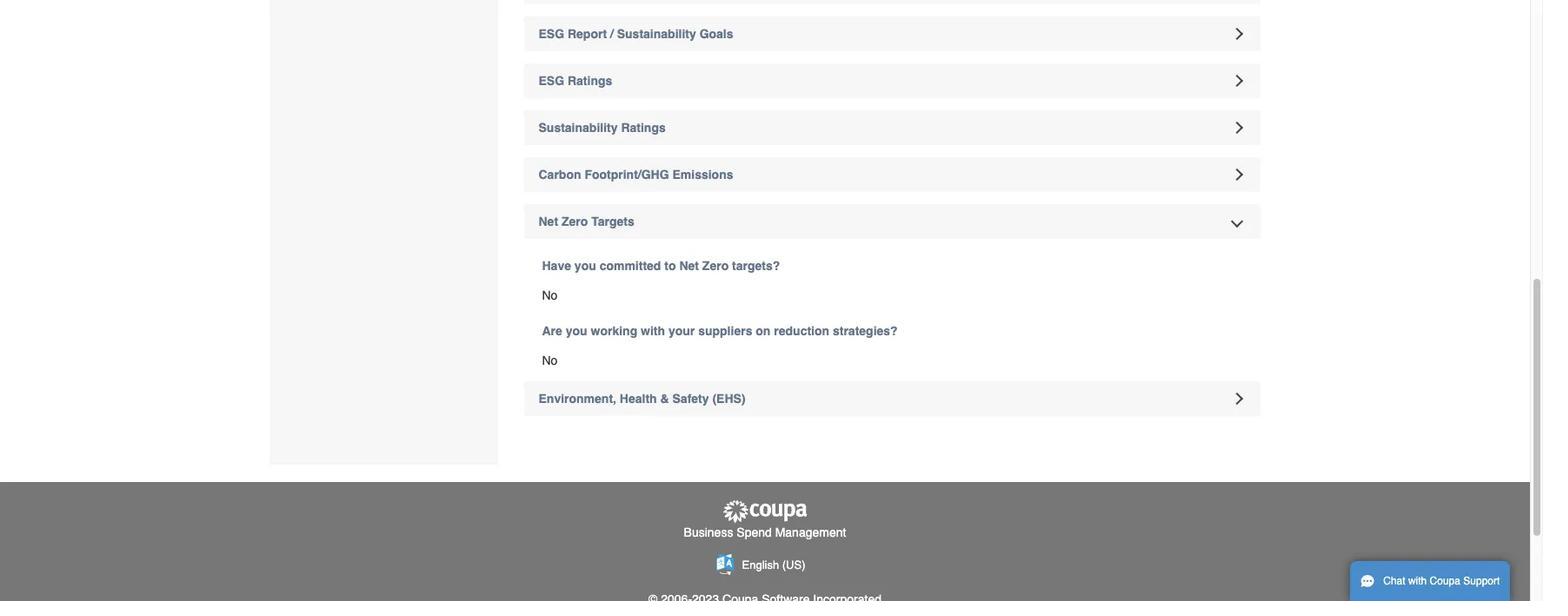 Task type: describe. For each thing, give the bounding box(es) containing it.
sustainability ratings heading
[[524, 110, 1261, 145]]

emissions
[[673, 168, 734, 182]]

english
[[742, 560, 779, 573]]

1 horizontal spatial net
[[680, 259, 699, 273]]

esg ratings heading
[[524, 63, 1261, 98]]

targets?
[[732, 259, 780, 273]]

carbon footprint/ghg emissions
[[539, 168, 734, 182]]

ratings for sustainability ratings
[[621, 121, 666, 135]]

coupa
[[1430, 576, 1461, 588]]

esg ratings
[[539, 74, 613, 88]]

/
[[610, 27, 614, 41]]

have
[[542, 259, 571, 273]]

(ehs)
[[713, 392, 746, 406]]

esg report / sustainability goals
[[539, 27, 734, 41]]

targets
[[592, 215, 635, 229]]

sustainability inside "dropdown button"
[[617, 27, 696, 41]]

support
[[1464, 576, 1501, 588]]

are you working with your suppliers on reduction strategies?
[[542, 324, 898, 338]]

you for are
[[566, 324, 588, 338]]

are
[[542, 324, 563, 338]]

0 horizontal spatial with
[[641, 324, 665, 338]]

1 no from the top
[[542, 289, 558, 303]]

zero inside dropdown button
[[562, 215, 588, 229]]

chat with coupa support button
[[1351, 562, 1511, 602]]

management
[[775, 526, 847, 540]]

carbon
[[539, 168, 581, 182]]

sustainability ratings
[[539, 121, 666, 135]]

coupa supplier portal image
[[722, 500, 809, 525]]

safety
[[673, 392, 709, 406]]

english (us)
[[742, 560, 806, 573]]

net zero targets heading
[[524, 204, 1261, 239]]

reduction
[[774, 324, 830, 338]]

esg for esg report / sustainability goals
[[539, 27, 564, 41]]

1 horizontal spatial zero
[[703, 259, 729, 273]]

chat with coupa support
[[1384, 576, 1501, 588]]

suppliers
[[699, 324, 753, 338]]

ratings for esg ratings
[[568, 74, 613, 88]]



Task type: locate. For each thing, give the bounding box(es) containing it.
spend
[[737, 526, 772, 540]]

1 vertical spatial zero
[[703, 259, 729, 273]]

2 esg from the top
[[539, 74, 564, 88]]

environment, health & safety (ehs)
[[539, 392, 746, 406]]

1 vertical spatial you
[[566, 324, 588, 338]]

you for have
[[575, 259, 596, 273]]

footprint/ghg
[[585, 168, 669, 182]]

committed
[[600, 259, 661, 273]]

net zero targets
[[539, 215, 635, 229]]

esg ratings button
[[524, 63, 1261, 98]]

sustainability
[[617, 27, 696, 41], [539, 121, 618, 135]]

0 vertical spatial you
[[575, 259, 596, 273]]

esg inside dropdown button
[[539, 74, 564, 88]]

1 horizontal spatial with
[[1409, 576, 1427, 588]]

esg left report
[[539, 27, 564, 41]]

0 vertical spatial esg
[[539, 27, 564, 41]]

1 esg from the top
[[539, 27, 564, 41]]

heading
[[524, 0, 1261, 4]]

with
[[641, 324, 665, 338], [1409, 576, 1427, 588]]

strategies?
[[833, 324, 898, 338]]

1 vertical spatial esg
[[539, 74, 564, 88]]

esg inside "dropdown button"
[[539, 27, 564, 41]]

working
[[591, 324, 638, 338]]

ratings
[[568, 74, 613, 88], [621, 121, 666, 135]]

2 no from the top
[[542, 354, 558, 368]]

sustainability ratings button
[[524, 110, 1261, 145]]

esg up sustainability ratings
[[539, 74, 564, 88]]

1 horizontal spatial ratings
[[621, 121, 666, 135]]

1 vertical spatial with
[[1409, 576, 1427, 588]]

business
[[684, 526, 734, 540]]

environment,
[[539, 392, 617, 406]]

ratings down report
[[568, 74, 613, 88]]

net right the to
[[680, 259, 699, 273]]

health
[[620, 392, 657, 406]]

1 vertical spatial no
[[542, 354, 558, 368]]

ratings up carbon footprint/ghg emissions in the left top of the page
[[621, 121, 666, 135]]

carbon footprint/ghg emissions button
[[524, 157, 1261, 192]]

with left 'your'
[[641, 324, 665, 338]]

zero
[[562, 215, 588, 229], [703, 259, 729, 273]]

net inside dropdown button
[[539, 215, 558, 229]]

no down are
[[542, 354, 558, 368]]

with right chat
[[1409, 576, 1427, 588]]

esg report / sustainability goals heading
[[524, 17, 1261, 51]]

environment, health & safety (ehs) button
[[524, 382, 1261, 417]]

no down have
[[542, 289, 558, 303]]

1 vertical spatial net
[[680, 259, 699, 273]]

to
[[665, 259, 676, 273]]

your
[[669, 324, 695, 338]]

esg for esg ratings
[[539, 74, 564, 88]]

zero left targets?
[[703, 259, 729, 273]]

chat
[[1384, 576, 1406, 588]]

0 horizontal spatial net
[[539, 215, 558, 229]]

1 vertical spatial ratings
[[621, 121, 666, 135]]

(us)
[[783, 560, 806, 573]]

net up have
[[539, 215, 558, 229]]

you right have
[[575, 259, 596, 273]]

net
[[539, 215, 558, 229], [680, 259, 699, 273]]

0 horizontal spatial ratings
[[568, 74, 613, 88]]

environment, health & safety (ehs) heading
[[524, 382, 1261, 417]]

you right are
[[566, 324, 588, 338]]

business spend management
[[684, 526, 847, 540]]

0 vertical spatial zero
[[562, 215, 588, 229]]

0 vertical spatial sustainability
[[617, 27, 696, 41]]

with inside button
[[1409, 576, 1427, 588]]

you
[[575, 259, 596, 273], [566, 324, 588, 338]]

0 vertical spatial no
[[542, 289, 558, 303]]

report
[[568, 27, 607, 41]]

net zero targets button
[[524, 204, 1261, 239]]

0 vertical spatial with
[[641, 324, 665, 338]]

0 vertical spatial net
[[539, 215, 558, 229]]

no
[[542, 289, 558, 303], [542, 354, 558, 368]]

have you committed to net zero targets?
[[542, 259, 780, 273]]

ratings inside sustainability ratings dropdown button
[[621, 121, 666, 135]]

zero left targets
[[562, 215, 588, 229]]

on
[[756, 324, 771, 338]]

esg
[[539, 27, 564, 41], [539, 74, 564, 88]]

ratings inside esg ratings dropdown button
[[568, 74, 613, 88]]

0 horizontal spatial zero
[[562, 215, 588, 229]]

goals
[[700, 27, 734, 41]]

0 vertical spatial ratings
[[568, 74, 613, 88]]

sustainability inside dropdown button
[[539, 121, 618, 135]]

carbon footprint/ghg emissions heading
[[524, 157, 1261, 192]]

sustainability right /
[[617, 27, 696, 41]]

1 vertical spatial sustainability
[[539, 121, 618, 135]]

sustainability down "esg ratings"
[[539, 121, 618, 135]]

esg report / sustainability goals button
[[524, 17, 1261, 51]]

&
[[661, 392, 669, 406]]



Task type: vqa. For each thing, say whether or not it's contained in the screenshot.
Esg associated with ESG Ratings
yes



